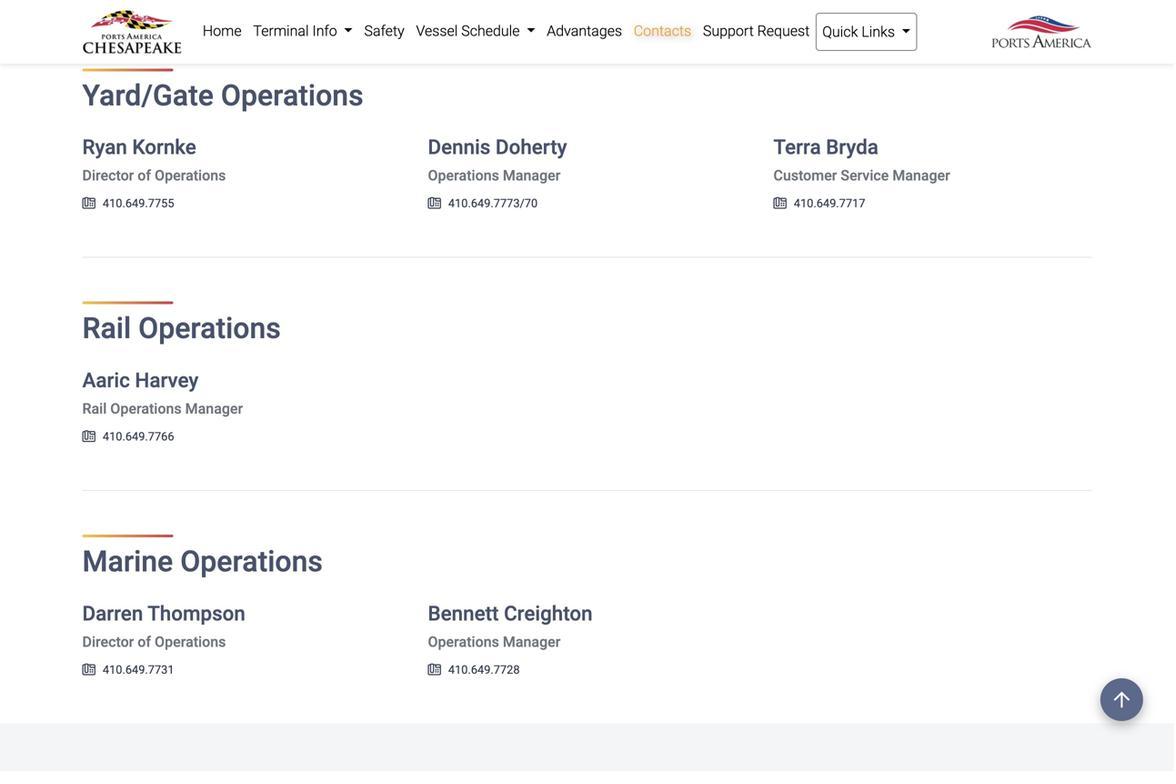 Task type: vqa. For each thing, say whether or not it's contained in the screenshot.
actions
no



Task type: describe. For each thing, give the bounding box(es) containing it.
quick
[[823, 23, 858, 40]]

410.649.7766 link
[[82, 430, 174, 444]]

terminal
[[253, 22, 309, 40]]

410.649.7731 link
[[82, 663, 174, 677]]

yard/gate
[[82, 78, 214, 113]]

ryan
[[82, 135, 127, 159]]

ryan kornke director of operations
[[82, 135, 226, 184]]

bennett
[[428, 602, 499, 626]]

service
[[841, 167, 889, 184]]

advantages
[[547, 22, 622, 40]]

marine operations
[[82, 545, 323, 579]]

terra
[[774, 135, 821, 159]]

customer
[[774, 167, 837, 184]]

410.649.7717
[[794, 197, 866, 210]]

safety link
[[359, 13, 410, 49]]

vessel schedule
[[416, 22, 524, 40]]

doherty
[[496, 135, 567, 159]]

creighton
[[504, 602, 593, 626]]

manager inside dennis doherty operations manager
[[503, 167, 561, 184]]

410.649.7731
[[103, 663, 174, 677]]

manager inside "aaric harvey rail operations manager"
[[185, 400, 243, 418]]

dennis doherty operations manager
[[428, 135, 567, 184]]

support
[[703, 22, 754, 40]]

advantages link
[[541, 13, 628, 49]]

aaric harvey rail operations manager
[[82, 369, 243, 418]]

terminal info
[[253, 22, 341, 40]]

bryda
[[826, 135, 879, 159]]

director for darren
[[82, 634, 134, 651]]

home
[[203, 22, 242, 40]]

410.649.7755
[[103, 197, 174, 210]]

operations inside ryan kornke director of operations
[[155, 167, 226, 184]]

rail operations
[[82, 312, 281, 346]]

of for thompson
[[138, 634, 151, 651]]

phone office image for darren thompson
[[82, 664, 95, 676]]

quick links link
[[816, 13, 918, 51]]

of for kornke
[[138, 167, 151, 184]]

kornke
[[132, 135, 196, 159]]

go to top image
[[1101, 679, 1144, 722]]



Task type: locate. For each thing, give the bounding box(es) containing it.
schedule
[[462, 22, 520, 40]]

phone office image
[[774, 198, 787, 209], [428, 664, 441, 676]]

of inside ryan kornke director of operations
[[138, 167, 151, 184]]

aaric
[[82, 369, 130, 393]]

phone office image inside 410.649.7755 link
[[82, 198, 95, 209]]

contacts link
[[628, 13, 698, 49]]

operations up "thompson"
[[180, 545, 323, 579]]

safety
[[364, 22, 405, 40]]

1 horizontal spatial phone office image
[[774, 198, 787, 209]]

phone office image
[[82, 198, 95, 209], [428, 198, 441, 209], [82, 431, 95, 443], [82, 664, 95, 676]]

operations down kornke
[[155, 167, 226, 184]]

410.649.7773/70
[[448, 197, 538, 210]]

vessel
[[416, 22, 458, 40]]

phone office image inside 410.649.7731 link
[[82, 664, 95, 676]]

operations inside "aaric harvey rail operations manager"
[[110, 400, 182, 418]]

manager inside bennett creighton operations manager
[[503, 634, 561, 651]]

darren
[[82, 602, 143, 626]]

vessel schedule link
[[410, 13, 541, 49]]

phone office image for bennett creighton
[[428, 664, 441, 676]]

rail inside "aaric harvey rail operations manager"
[[82, 400, 107, 418]]

operations up the 410.649.7766
[[110, 400, 182, 418]]

0 vertical spatial phone office image
[[774, 198, 787, 209]]

2 director from the top
[[82, 634, 134, 651]]

operations inside bennett creighton operations manager
[[428, 634, 499, 651]]

phone office image inside 410.649.7766 link
[[82, 431, 95, 443]]

yard/gate operations
[[82, 78, 364, 113]]

410.649.7728
[[448, 663, 520, 677]]

0 vertical spatial rail
[[82, 312, 131, 346]]

bennett creighton operations manager
[[428, 602, 593, 651]]

operations down terminal info in the left of the page
[[221, 78, 364, 113]]

thompson
[[148, 602, 246, 626]]

quick links
[[823, 23, 899, 40]]

manager right service
[[893, 167, 951, 184]]

410.649.7755 link
[[82, 197, 174, 210]]

director inside ryan kornke director of operations
[[82, 167, 134, 184]]

support request link
[[698, 13, 816, 49]]

rail down aaric
[[82, 400, 107, 418]]

0 horizontal spatial phone office image
[[428, 664, 441, 676]]

terra bryda customer service manager
[[774, 135, 951, 184]]

operations down "thompson"
[[155, 634, 226, 651]]

2 rail from the top
[[82, 400, 107, 418]]

phone office image inside 410.649.7717 link
[[774, 198, 787, 209]]

manager down harvey
[[185, 400, 243, 418]]

phone office image left 410.649.7755 at the left top
[[82, 198, 95, 209]]

director down darren
[[82, 634, 134, 651]]

phone office image left the 410.649.7773/70
[[428, 198, 441, 209]]

phone office image left 410.649.7731
[[82, 664, 95, 676]]

1 vertical spatial of
[[138, 634, 151, 651]]

410.649.7773/70 link
[[428, 197, 538, 210]]

2 of from the top
[[138, 634, 151, 651]]

terminal info link
[[248, 13, 359, 49]]

1 of from the top
[[138, 167, 151, 184]]

of up 410.649.7731
[[138, 634, 151, 651]]

manager down doherty
[[503, 167, 561, 184]]

operations inside darren thompson director of operations
[[155, 634, 226, 651]]

director
[[82, 167, 134, 184], [82, 634, 134, 651]]

1 vertical spatial director
[[82, 634, 134, 651]]

info
[[313, 22, 337, 40]]

1 rail from the top
[[82, 312, 131, 346]]

operations
[[221, 78, 364, 113], [155, 167, 226, 184], [428, 167, 499, 184], [138, 312, 281, 346], [110, 400, 182, 418], [180, 545, 323, 579], [155, 634, 226, 651], [428, 634, 499, 651]]

operations down bennett on the bottom of page
[[428, 634, 499, 651]]

phone office image inside 410.649.7773/70 link
[[428, 198, 441, 209]]

410.649.7766
[[103, 430, 174, 444]]

0 vertical spatial director
[[82, 167, 134, 184]]

director down ryan
[[82, 167, 134, 184]]

marine
[[82, 545, 173, 579]]

0 vertical spatial of
[[138, 167, 151, 184]]

director inside darren thompson director of operations
[[82, 634, 134, 651]]

of up 410.649.7755 at the left top
[[138, 167, 151, 184]]

manager down the creighton
[[503, 634, 561, 651]]

of
[[138, 167, 151, 184], [138, 634, 151, 651]]

phone office image for dennis doherty
[[428, 198, 441, 209]]

phone office image down customer
[[774, 198, 787, 209]]

home link
[[197, 13, 248, 49]]

rail
[[82, 312, 131, 346], [82, 400, 107, 418]]

410.649.7717 link
[[774, 197, 866, 210]]

of inside darren thompson director of operations
[[138, 634, 151, 651]]

operations up harvey
[[138, 312, 281, 346]]

harvey
[[135, 369, 199, 393]]

manager inside terra bryda customer service manager
[[893, 167, 951, 184]]

phone office image for ryan kornke
[[82, 198, 95, 209]]

1 director from the top
[[82, 167, 134, 184]]

phone office image left 410.649.7728 on the bottom of the page
[[428, 664, 441, 676]]

phone office image for aaric harvey
[[82, 431, 95, 443]]

support request
[[703, 22, 810, 40]]

dennis
[[428, 135, 491, 159]]

1 vertical spatial rail
[[82, 400, 107, 418]]

links
[[862, 23, 895, 40]]

operations inside dennis doherty operations manager
[[428, 167, 499, 184]]

director for ryan
[[82, 167, 134, 184]]

darren thompson director of operations
[[82, 602, 246, 651]]

rail up aaric
[[82, 312, 131, 346]]

phone office image inside '410.649.7728' link
[[428, 664, 441, 676]]

operations down dennis
[[428, 167, 499, 184]]

410.649.7728 link
[[428, 663, 520, 677]]

phone office image for terra bryda
[[774, 198, 787, 209]]

phone office image left the 410.649.7766
[[82, 431, 95, 443]]

manager
[[503, 167, 561, 184], [893, 167, 951, 184], [185, 400, 243, 418], [503, 634, 561, 651]]

contacts
[[634, 22, 692, 40]]

request
[[758, 22, 810, 40]]

1 vertical spatial phone office image
[[428, 664, 441, 676]]



